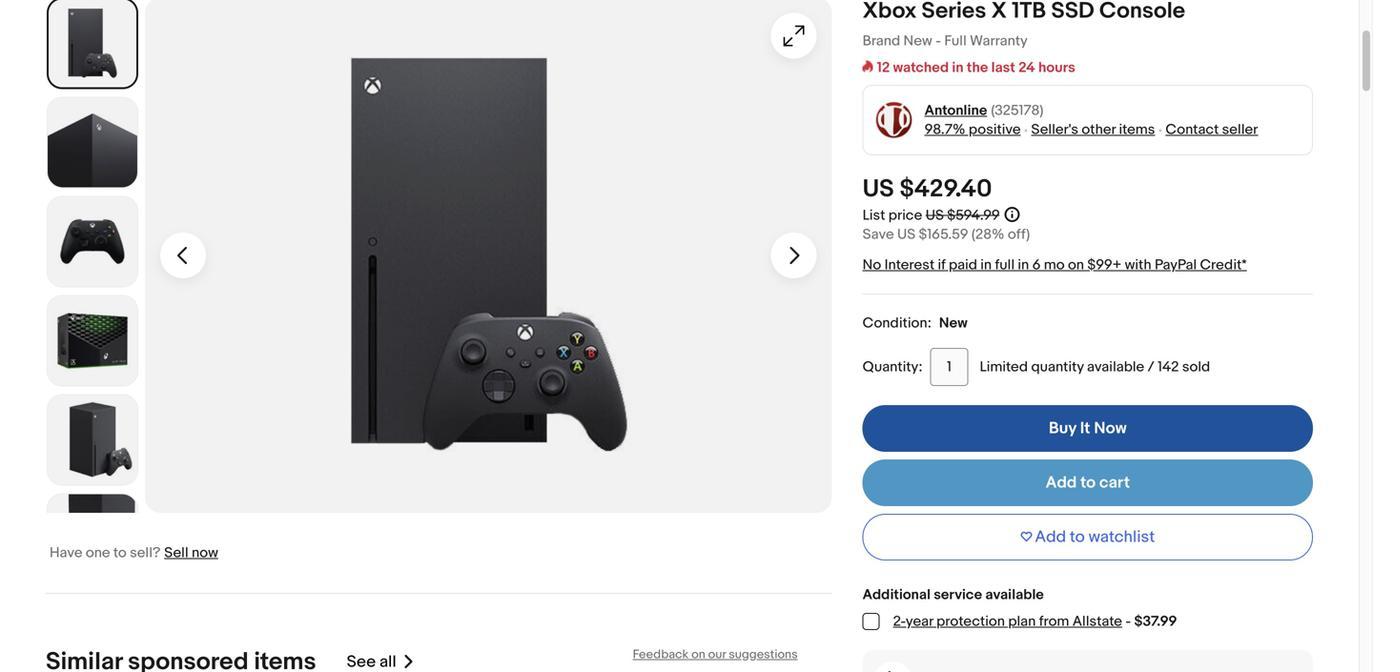 Task type: vqa. For each thing, say whether or not it's contained in the screenshot.
Step up your shoe game From top brands to the latest trends.
no



Task type: locate. For each thing, give the bounding box(es) containing it.
0 horizontal spatial us
[[863, 175, 894, 204]]

have one to sell? sell now
[[50, 545, 218, 562]]

additional service available
[[863, 587, 1044, 604]]

other
[[1082, 121, 1116, 138]]

limited
[[980, 359, 1028, 376]]

0 horizontal spatial on
[[692, 648, 705, 662]]

one
[[86, 545, 110, 562]]

quantity:
[[863, 359, 923, 376]]

in
[[952, 59, 964, 76], [981, 257, 992, 274], [1018, 257, 1029, 274]]

- left 'full'
[[936, 33, 941, 50]]

142
[[1158, 359, 1179, 376]]

1 horizontal spatial new
[[939, 315, 968, 332]]

full
[[995, 257, 1015, 274]]

0 vertical spatial new
[[904, 33, 932, 50]]

in left full
[[981, 257, 992, 274]]

cart
[[1100, 473, 1130, 493]]

(325178)
[[991, 102, 1044, 119]]

add left cart
[[1046, 473, 1077, 493]]

allstate
[[1073, 613, 1122, 631]]

$429.40
[[900, 175, 992, 204]]

to left watchlist
[[1070, 528, 1085, 548]]

items
[[1119, 121, 1155, 138]]

1 horizontal spatial -
[[1126, 613, 1131, 631]]

-
[[936, 33, 941, 50], [1126, 613, 1131, 631]]

antonline (325178)
[[925, 102, 1044, 119]]

xbox series x 1tb ssd console - picture 1 of 6 image
[[145, 0, 832, 513]]

new
[[904, 33, 932, 50], [939, 315, 968, 332]]

98.7% positive link
[[925, 121, 1021, 138]]

contact seller link
[[1166, 121, 1258, 138]]

1 vertical spatial new
[[939, 315, 968, 332]]

add to cart
[[1046, 473, 1130, 493]]

0 horizontal spatial available
[[986, 587, 1044, 604]]

2 horizontal spatial us
[[926, 207, 944, 224]]

0 vertical spatial available
[[1087, 359, 1145, 376]]

Quantity: text field
[[930, 348, 968, 386]]

new inside condition: new
[[939, 315, 968, 332]]

1 horizontal spatial available
[[1087, 359, 1145, 376]]

add to cart link
[[863, 460, 1313, 507]]

1 vertical spatial on
[[692, 648, 705, 662]]

98.7%
[[925, 121, 966, 138]]

on
[[1068, 257, 1084, 274], [692, 648, 705, 662]]

picture 3 of 6 image
[[48, 197, 137, 287]]

us down price
[[897, 226, 916, 243]]

save us $165.59 (28% off)
[[863, 226, 1030, 243]]

have
[[50, 545, 82, 562]]

None text field
[[347, 652, 396, 672]]

1 horizontal spatial in
[[981, 257, 992, 274]]

no interest if paid in full in 6 mo on $99+ with paypal credit* link
[[863, 257, 1247, 274]]

no
[[863, 257, 881, 274]]

us up $165.59
[[926, 207, 944, 224]]

add for add to watchlist
[[1035, 528, 1066, 548]]

2 vertical spatial us
[[897, 226, 916, 243]]

service
[[934, 587, 982, 604]]

us up list at the top right of the page
[[863, 175, 894, 204]]

paypal
[[1155, 257, 1197, 274]]

warranty
[[970, 33, 1028, 50]]

sell?
[[130, 545, 160, 562]]

off)
[[1008, 226, 1030, 243]]

seller's other items link
[[1031, 121, 1155, 138]]

add down add to cart
[[1035, 528, 1066, 548]]

12 watched in the last 24 hours
[[877, 59, 1075, 76]]

2 horizontal spatial in
[[1018, 257, 1029, 274]]

to
[[1081, 473, 1096, 493], [1070, 528, 1085, 548], [113, 545, 127, 562]]

limited quantity available / 142 sold
[[980, 359, 1210, 376]]

in left 6
[[1018, 257, 1029, 274]]

condition: new
[[863, 315, 968, 332]]

with
[[1125, 257, 1152, 274]]

no interest if paid in full in 6 mo on $99+ with paypal credit*
[[863, 257, 1247, 274]]

1 vertical spatial add
[[1035, 528, 1066, 548]]

available for service
[[986, 587, 1044, 604]]

add for add to cart
[[1046, 473, 1077, 493]]

suggestions
[[729, 648, 798, 662]]

condition:
[[863, 315, 932, 332]]

contact
[[1166, 121, 1219, 138]]

0 horizontal spatial -
[[936, 33, 941, 50]]

0 horizontal spatial new
[[904, 33, 932, 50]]

seller's other items
[[1031, 121, 1155, 138]]

0 vertical spatial us
[[863, 175, 894, 204]]

list price us $594.99
[[863, 207, 1000, 224]]

to inside the add to watchlist button
[[1070, 528, 1085, 548]]

- left $37.99
[[1126, 613, 1131, 631]]

1 vertical spatial available
[[986, 587, 1044, 604]]

$37.99
[[1134, 613, 1177, 631]]

$594.99
[[947, 207, 1000, 224]]

available
[[1087, 359, 1145, 376], [986, 587, 1044, 604]]

available left /
[[1087, 359, 1145, 376]]

feedback on our suggestions link
[[633, 648, 798, 662]]

0 vertical spatial -
[[936, 33, 941, 50]]

add inside button
[[1035, 528, 1066, 548]]

$99+
[[1088, 257, 1122, 274]]

0 horizontal spatial in
[[952, 59, 964, 76]]

hours
[[1039, 59, 1075, 76]]

add
[[1046, 473, 1077, 493], [1035, 528, 1066, 548]]

0 vertical spatial on
[[1068, 257, 1084, 274]]

available up plan
[[986, 587, 1044, 604]]

now
[[192, 545, 218, 562]]

our
[[708, 648, 726, 662]]

1 horizontal spatial us
[[897, 226, 916, 243]]

on right mo
[[1068, 257, 1084, 274]]

0 vertical spatial add
[[1046, 473, 1077, 493]]

price
[[889, 207, 923, 224]]

sold
[[1182, 359, 1210, 376]]

with details__icon image
[[884, 672, 902, 672]]

to left cart
[[1081, 473, 1096, 493]]

to inside add to cart link
[[1081, 473, 1096, 493]]

new up quantity: text box
[[939, 315, 968, 332]]

year
[[906, 613, 933, 631]]

buy
[[1049, 419, 1077, 439]]

on left our
[[692, 648, 705, 662]]

1 vertical spatial -
[[1126, 613, 1131, 631]]

us
[[863, 175, 894, 204], [926, 207, 944, 224], [897, 226, 916, 243]]

new up watched on the top of page
[[904, 33, 932, 50]]

in left the
[[952, 59, 964, 76]]

98.7% positive
[[925, 121, 1021, 138]]



Task type: describe. For each thing, give the bounding box(es) containing it.
sell now link
[[164, 545, 218, 562]]

feedback
[[633, 648, 689, 662]]

2-
[[893, 613, 906, 631]]

to for cart
[[1081, 473, 1096, 493]]

new for brand
[[904, 33, 932, 50]]

seller
[[1222, 121, 1258, 138]]

6
[[1032, 257, 1041, 274]]

now
[[1094, 419, 1127, 439]]

1 horizontal spatial on
[[1068, 257, 1084, 274]]

new for condition:
[[939, 315, 968, 332]]

from
[[1039, 613, 1069, 631]]

brand
[[863, 33, 900, 50]]

list
[[863, 207, 885, 224]]

12
[[877, 59, 890, 76]]

it
[[1080, 419, 1091, 439]]

seller's
[[1031, 121, 1079, 138]]

the
[[967, 59, 988, 76]]

additional
[[863, 587, 931, 604]]

antonline link
[[925, 101, 987, 120]]

watched
[[893, 59, 949, 76]]

plan
[[1008, 613, 1036, 631]]

picture 2 of 6 image
[[48, 98, 137, 187]]

$165.59
[[919, 226, 968, 243]]

credit*
[[1200, 257, 1247, 274]]

full
[[944, 33, 967, 50]]

add to watchlist
[[1035, 528, 1155, 548]]

1 vertical spatial us
[[926, 207, 944, 224]]

2-year protection plan from allstate - $37.99
[[893, 613, 1177, 631]]

interest
[[885, 257, 935, 274]]

buy it now
[[1049, 419, 1127, 439]]

last
[[991, 59, 1015, 76]]

brand new - full warranty
[[863, 33, 1028, 50]]

paid
[[949, 257, 977, 274]]

protection
[[937, 613, 1005, 631]]

save
[[863, 226, 894, 243]]

watchlist
[[1089, 528, 1155, 548]]

24
[[1019, 59, 1035, 76]]

feedback on our suggestions
[[633, 648, 798, 662]]

mo
[[1044, 257, 1065, 274]]

add to watchlist button
[[863, 514, 1313, 561]]

/
[[1148, 359, 1155, 376]]

positive
[[969, 121, 1021, 138]]

available for quantity
[[1087, 359, 1145, 376]]

antonline
[[925, 102, 987, 119]]

buy it now link
[[863, 405, 1313, 452]]

sell
[[164, 545, 188, 562]]

picture 5 of 6 image
[[48, 395, 137, 485]]

if
[[938, 257, 946, 274]]

antonline image
[[875, 101, 914, 140]]

picture 1 of 6 image
[[49, 0, 136, 87]]

(28%
[[972, 226, 1005, 243]]

to for watchlist
[[1070, 528, 1085, 548]]

to right the one
[[113, 545, 127, 562]]

picture 4 of 6 image
[[48, 296, 137, 386]]

us $429.40
[[863, 175, 992, 204]]

contact seller
[[1166, 121, 1258, 138]]

quantity
[[1031, 359, 1084, 376]]



